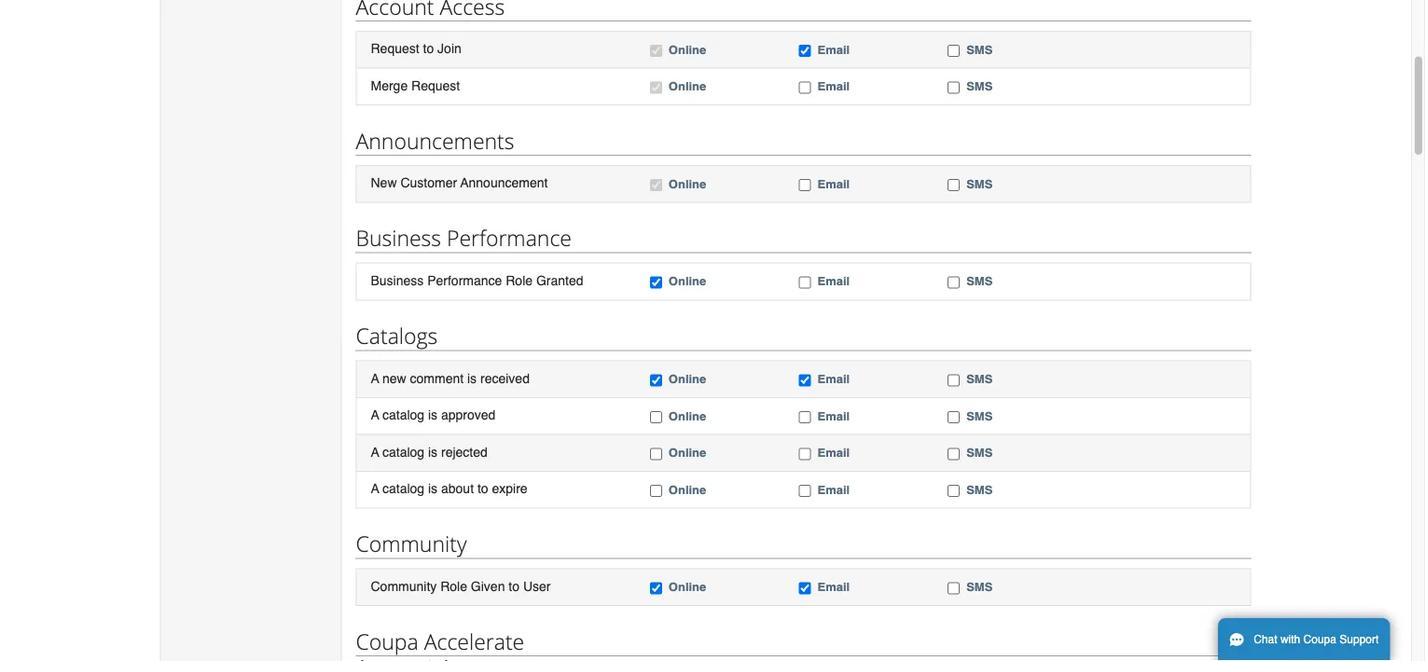 Task type: vqa. For each thing, say whether or not it's contained in the screenshot.
Customer
yes



Task type: locate. For each thing, give the bounding box(es) containing it.
is left approved
[[428, 408, 438, 423]]

is
[[468, 371, 477, 386], [428, 408, 438, 423], [428, 445, 438, 460], [428, 482, 438, 496]]

to left join at the left top of page
[[423, 41, 434, 56]]

role left given
[[441, 579, 468, 594]]

1 a from the top
[[371, 371, 379, 386]]

is for about
[[428, 482, 438, 496]]

sms for approved
[[967, 409, 993, 423]]

merge
[[371, 78, 408, 93]]

5 email from the top
[[818, 372, 850, 386]]

coupa
[[356, 627, 419, 656], [1304, 634, 1337, 647]]

1 vertical spatial request
[[412, 78, 460, 93]]

4 a from the top
[[371, 482, 379, 496]]

request up merge at the left top of page
[[371, 41, 420, 56]]

0 vertical spatial business
[[356, 224, 441, 253]]

rejected
[[441, 445, 488, 460]]

3 online from the top
[[669, 177, 707, 191]]

a down a catalog is approved
[[371, 445, 379, 460]]

performance
[[447, 224, 572, 253], [428, 273, 502, 288]]

email
[[818, 42, 850, 56], [818, 79, 850, 93], [818, 177, 850, 191], [818, 275, 850, 289], [818, 372, 850, 386], [818, 409, 850, 423], [818, 446, 850, 460], [818, 483, 850, 497], [818, 581, 850, 595]]

business down new at top left
[[356, 224, 441, 253]]

a
[[371, 371, 379, 386], [371, 408, 379, 423], [371, 445, 379, 460], [371, 482, 379, 496]]

0 vertical spatial performance
[[447, 224, 572, 253]]

6 online from the top
[[669, 409, 707, 423]]

8 email from the top
[[818, 483, 850, 497]]

catalog down new
[[383, 408, 425, 423]]

1 vertical spatial community
[[371, 579, 437, 594]]

a up the "a catalog is rejected"
[[371, 408, 379, 423]]

email for approved
[[818, 409, 850, 423]]

community up coupa accelerate
[[371, 579, 437, 594]]

a catalog is about to expire
[[371, 482, 528, 496]]

business performance role granted
[[371, 273, 584, 288]]

business
[[356, 224, 441, 253], [371, 273, 424, 288]]

9 email from the top
[[818, 581, 850, 595]]

1 catalog from the top
[[383, 408, 425, 423]]

None checkbox
[[799, 45, 811, 57], [799, 179, 811, 191], [948, 179, 960, 191], [650, 277, 662, 289], [799, 277, 811, 289], [799, 374, 811, 387], [948, 374, 960, 387], [799, 411, 811, 424], [948, 411, 960, 424], [799, 485, 811, 497], [799, 45, 811, 57], [799, 179, 811, 191], [948, 179, 960, 191], [650, 277, 662, 289], [799, 277, 811, 289], [799, 374, 811, 387], [948, 374, 960, 387], [799, 411, 811, 424], [948, 411, 960, 424], [799, 485, 811, 497]]

online for new customer announcement
[[669, 177, 707, 191]]

role
[[506, 273, 533, 288], [441, 579, 468, 594]]

is left about at the left
[[428, 482, 438, 496]]

new customer announcement
[[371, 176, 548, 191]]

role left granted
[[506, 273, 533, 288]]

7 email from the top
[[818, 446, 850, 460]]

online
[[669, 42, 707, 56], [669, 79, 707, 93], [669, 177, 707, 191], [669, 275, 707, 289], [669, 372, 707, 386], [669, 409, 707, 423], [669, 446, 707, 460], [669, 483, 707, 497], [669, 581, 707, 595]]

business for business performance role granted
[[371, 273, 424, 288]]

to left user
[[509, 579, 520, 594]]

performance up business performance role granted
[[447, 224, 572, 253]]

2 online from the top
[[669, 79, 707, 93]]

request down join at the left top of page
[[412, 78, 460, 93]]

9 online from the top
[[669, 581, 707, 595]]

a catalog is rejected
[[371, 445, 488, 460]]

4 email from the top
[[818, 275, 850, 289]]

0 vertical spatial role
[[506, 273, 533, 288]]

4 sms from the top
[[967, 275, 993, 289]]

6 sms from the top
[[967, 409, 993, 423]]

8 online from the top
[[669, 483, 707, 497]]

performance down business performance
[[428, 273, 502, 288]]

join
[[438, 41, 462, 56]]

announcement
[[461, 176, 548, 191]]

is left rejected
[[428, 445, 438, 460]]

catalog down the "a catalog is rejected"
[[383, 482, 425, 496]]

coupa right with
[[1304, 634, 1337, 647]]

email for about
[[818, 483, 850, 497]]

1 vertical spatial catalog
[[383, 445, 425, 460]]

business up catalogs on the left
[[371, 273, 424, 288]]

expire
[[492, 482, 528, 496]]

to
[[423, 41, 434, 56], [478, 482, 489, 496], [509, 579, 520, 594]]

7 sms from the top
[[967, 446, 993, 460]]

online for a new comment is received
[[669, 372, 707, 386]]

is for approved
[[428, 408, 438, 423]]

catalog down a catalog is approved
[[383, 445, 425, 460]]

0 vertical spatial request
[[371, 41, 420, 56]]

0 vertical spatial catalog
[[383, 408, 425, 423]]

sms for rejected
[[967, 446, 993, 460]]

chat
[[1254, 634, 1278, 647]]

1 horizontal spatial role
[[506, 273, 533, 288]]

0 horizontal spatial to
[[423, 41, 434, 56]]

2 vertical spatial catalog
[[383, 482, 425, 496]]

1 vertical spatial business
[[371, 273, 424, 288]]

1 online from the top
[[669, 42, 707, 56]]

2 email from the top
[[818, 79, 850, 93]]

a left new
[[371, 371, 379, 386]]

coupa left accelerate
[[356, 627, 419, 656]]

9 sms from the top
[[967, 581, 993, 595]]

online for a catalog is about to expire
[[669, 483, 707, 497]]

0 vertical spatial community
[[356, 530, 467, 559]]

2 a from the top
[[371, 408, 379, 423]]

announcements
[[356, 126, 515, 155]]

5 sms from the top
[[967, 372, 993, 386]]

community
[[356, 530, 467, 559], [371, 579, 437, 594]]

None checkbox
[[650, 45, 662, 57], [948, 45, 960, 57], [650, 82, 662, 94], [799, 82, 811, 94], [948, 82, 960, 94], [650, 179, 662, 191], [948, 277, 960, 289], [650, 374, 662, 387], [650, 411, 662, 424], [650, 448, 662, 460], [799, 448, 811, 460], [948, 448, 960, 460], [650, 485, 662, 497], [948, 485, 960, 497], [650, 583, 662, 595], [799, 583, 811, 595], [948, 583, 960, 595], [650, 45, 662, 57], [948, 45, 960, 57], [650, 82, 662, 94], [799, 82, 811, 94], [948, 82, 960, 94], [650, 179, 662, 191], [948, 277, 960, 289], [650, 374, 662, 387], [650, 411, 662, 424], [650, 448, 662, 460], [799, 448, 811, 460], [948, 448, 960, 460], [650, 485, 662, 497], [948, 485, 960, 497], [650, 583, 662, 595], [799, 583, 811, 595], [948, 583, 960, 595]]

6 email from the top
[[818, 409, 850, 423]]

3 catalog from the top
[[383, 482, 425, 496]]

email for rejected
[[818, 446, 850, 460]]

2 horizontal spatial to
[[509, 579, 520, 594]]

2 catalog from the top
[[383, 445, 425, 460]]

2 sms from the top
[[967, 79, 993, 93]]

user
[[523, 579, 551, 594]]

1 email from the top
[[818, 42, 850, 56]]

1 vertical spatial performance
[[428, 273, 502, 288]]

request
[[371, 41, 420, 56], [412, 78, 460, 93]]

a down the "a catalog is rejected"
[[371, 482, 379, 496]]

3 email from the top
[[818, 177, 850, 191]]

5 online from the top
[[669, 372, 707, 386]]

0 vertical spatial to
[[423, 41, 434, 56]]

business performance
[[356, 224, 572, 253]]

merge request
[[371, 78, 460, 93]]

sms
[[967, 42, 993, 56], [967, 79, 993, 93], [967, 177, 993, 191], [967, 275, 993, 289], [967, 372, 993, 386], [967, 409, 993, 423], [967, 446, 993, 460], [967, 483, 993, 497], [967, 581, 993, 595]]

to right about at the left
[[478, 482, 489, 496]]

received
[[481, 371, 530, 386]]

a for a new comment is received
[[371, 371, 379, 386]]

1 horizontal spatial coupa
[[1304, 634, 1337, 647]]

1 horizontal spatial to
[[478, 482, 489, 496]]

1 sms from the top
[[967, 42, 993, 56]]

chat with coupa support button
[[1219, 619, 1391, 662]]

3 a from the top
[[371, 445, 379, 460]]

1 vertical spatial role
[[441, 579, 468, 594]]

8 sms from the top
[[967, 483, 993, 497]]

7 online from the top
[[669, 446, 707, 460]]

community up community role given to user
[[356, 530, 467, 559]]

4 online from the top
[[669, 275, 707, 289]]

accelerate
[[424, 627, 525, 656]]

catalog
[[383, 408, 425, 423], [383, 445, 425, 460], [383, 482, 425, 496]]



Task type: describe. For each thing, give the bounding box(es) containing it.
online for business performance role granted
[[669, 275, 707, 289]]

online for community role given to user
[[669, 581, 707, 595]]

is for rejected
[[428, 445, 438, 460]]

a for a catalog is rejected
[[371, 445, 379, 460]]

sms for is
[[967, 372, 993, 386]]

2 vertical spatial to
[[509, 579, 520, 594]]

chat with coupa support
[[1254, 634, 1380, 647]]

online for a catalog is rejected
[[669, 446, 707, 460]]

customer
[[401, 176, 457, 191]]

coupa inside button
[[1304, 634, 1337, 647]]

performance for business performance role granted
[[428, 273, 502, 288]]

0 horizontal spatial role
[[441, 579, 468, 594]]

community for community role given to user
[[371, 579, 437, 594]]

business for business performance
[[356, 224, 441, 253]]

0 horizontal spatial coupa
[[356, 627, 419, 656]]

sms for about
[[967, 483, 993, 497]]

request to join
[[371, 41, 462, 56]]

new
[[371, 176, 397, 191]]

a new comment is received
[[371, 371, 530, 386]]

email for granted
[[818, 275, 850, 289]]

given
[[471, 579, 505, 594]]

catalog for a catalog is approved
[[383, 408, 425, 423]]

sms for granted
[[967, 275, 993, 289]]

with
[[1281, 634, 1301, 647]]

sms for to
[[967, 581, 993, 595]]

a for a catalog is approved
[[371, 408, 379, 423]]

community for community
[[356, 530, 467, 559]]

online for merge request
[[669, 79, 707, 93]]

a for a catalog is about to expire
[[371, 482, 379, 496]]

catalog for a catalog is rejected
[[383, 445, 425, 460]]

about
[[441, 482, 474, 496]]

email for is
[[818, 372, 850, 386]]

a catalog is approved
[[371, 408, 496, 423]]

online for request to join
[[669, 42, 707, 56]]

is left received
[[468, 371, 477, 386]]

coupa accelerate
[[356, 627, 525, 656]]

comment
[[410, 371, 464, 386]]

email for to
[[818, 581, 850, 595]]

3 sms from the top
[[967, 177, 993, 191]]

new
[[383, 371, 407, 386]]

support
[[1340, 634, 1380, 647]]

performance for business performance
[[447, 224, 572, 253]]

community role given to user
[[371, 579, 551, 594]]

catalogs
[[356, 321, 438, 350]]

granted
[[537, 273, 584, 288]]

1 vertical spatial to
[[478, 482, 489, 496]]

catalog for a catalog is about to expire
[[383, 482, 425, 496]]

approved
[[441, 408, 496, 423]]

online for a catalog is approved
[[669, 409, 707, 423]]



